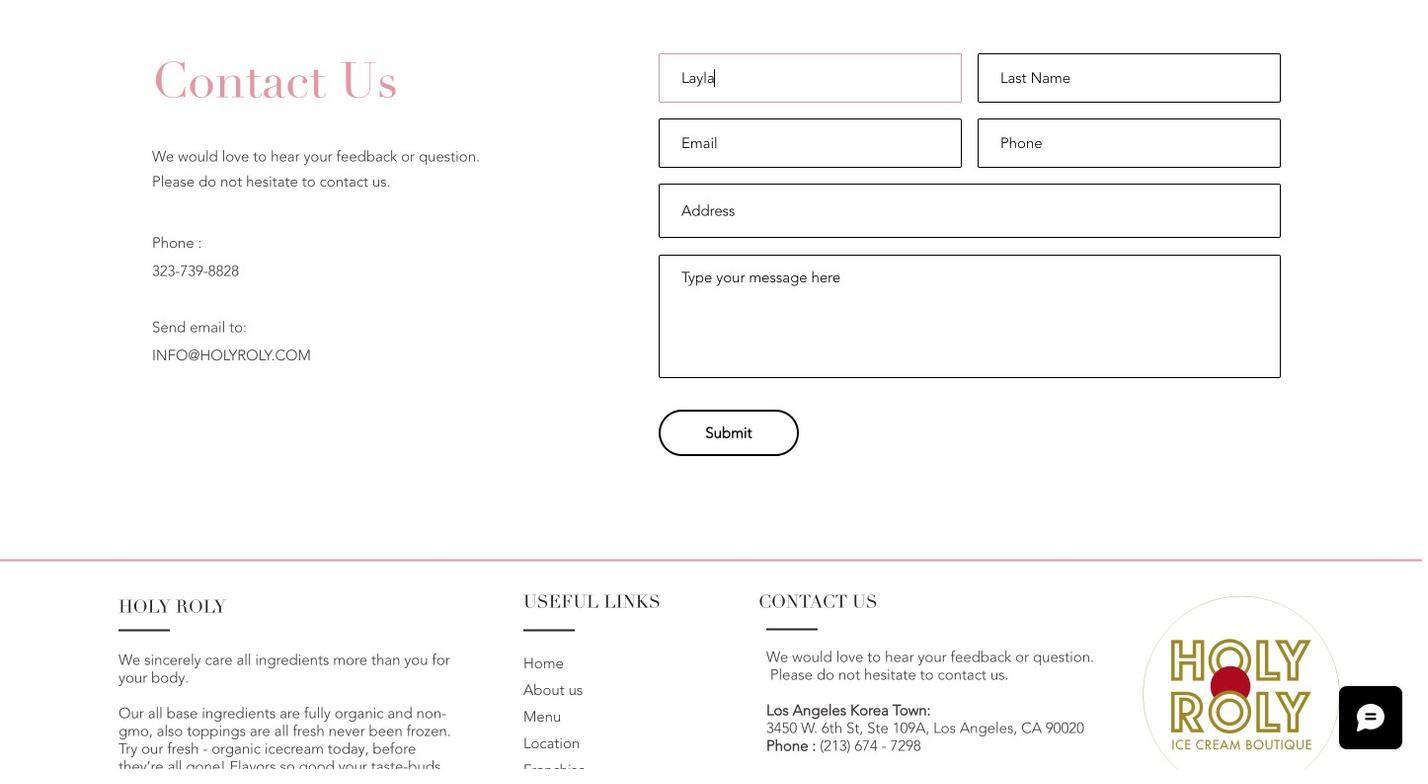 Task type: vqa. For each thing, say whether or not it's contained in the screenshot.
"Social Bar" ELEMENT
no



Task type: describe. For each thing, give the bounding box(es) containing it.
Last Name text field
[[978, 53, 1281, 103]]

Phone telephone field
[[978, 119, 1281, 168]]

Type your message here text field
[[659, 255, 1281, 378]]



Task type: locate. For each thing, give the bounding box(es) containing it.
ice cream los angeles image
[[1143, 596, 1341, 770]]

wix chat element
[[1330, 677, 1423, 770]]

First Name text field
[[659, 53, 962, 103]]

Address text field
[[659, 184, 1281, 238]]

Email email field
[[659, 119, 962, 168]]



